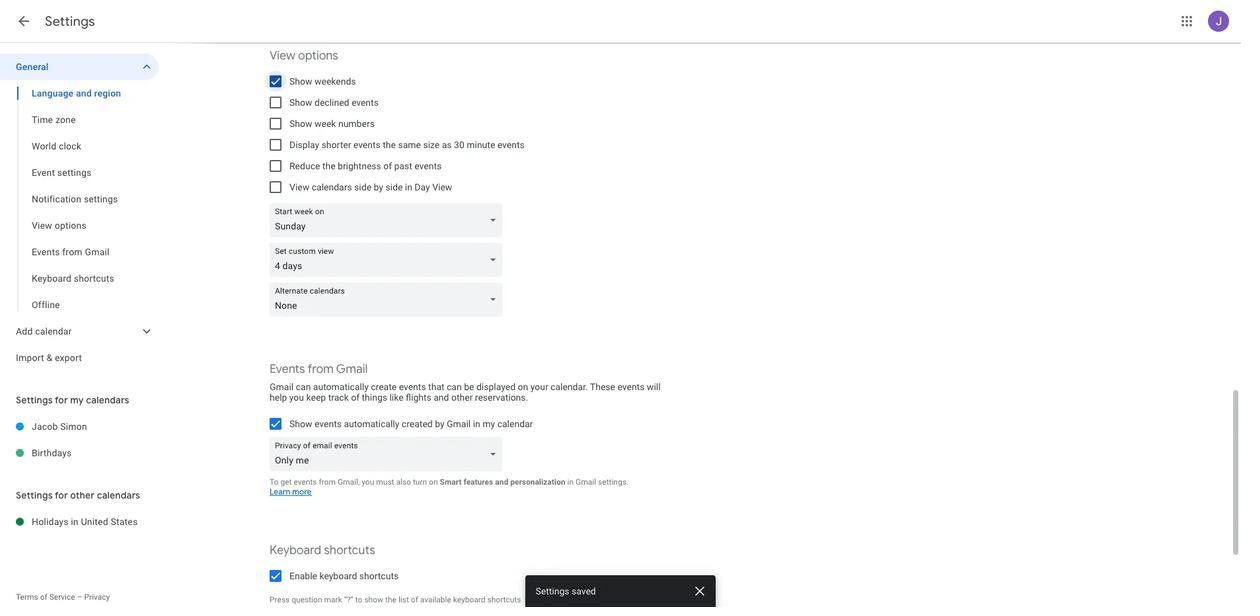 Task type: vqa. For each thing, say whether or not it's contained in the screenshot.
Board meeting 'Button'
no



Task type: describe. For each thing, give the bounding box(es) containing it.
question
[[292, 595, 322, 604]]

available
[[420, 595, 452, 604]]

settings.
[[598, 477, 629, 487]]

track
[[328, 392, 349, 403]]

options inside group
[[55, 220, 87, 231]]

&
[[47, 352, 52, 363]]

events inside to get events from gmail, you must also turn on smart features and personalization in gmail settings. learn more
[[294, 477, 317, 487]]

must
[[376, 477, 394, 487]]

0 vertical spatial the
[[383, 140, 396, 150]]

size
[[423, 140, 440, 150]]

that
[[429, 382, 445, 392]]

2 vertical spatial the
[[386, 595, 397, 604]]

1 vertical spatial by
[[435, 419, 445, 429]]

show week numbers
[[290, 118, 375, 129]]

show declined events
[[290, 97, 379, 108]]

view right the day
[[433, 182, 453, 192]]

show for show events automatically created by gmail in my calendar
[[290, 419, 312, 429]]

2 can from the left
[[447, 382, 462, 392]]

add
[[16, 326, 33, 337]]

show for show declined events
[[290, 97, 312, 108]]

privacy
[[84, 592, 110, 602]]

world clock
[[32, 141, 81, 151]]

you inside to get events from gmail, you must also turn on smart features and personalization in gmail settings. learn more
[[362, 477, 374, 487]]

privacy link
[[84, 592, 110, 602]]

events up reduce the brightness of past events
[[354, 140, 381, 150]]

settings heading
[[45, 13, 95, 30]]

view down reduce
[[290, 182, 310, 192]]

shortcuts up 'show'
[[360, 571, 399, 581]]

of right terms
[[40, 592, 47, 602]]

list
[[399, 595, 409, 604]]

shortcuts left 'settings saved'
[[488, 595, 521, 604]]

terms
[[16, 592, 38, 602]]

calendars for settings for other calendars
[[97, 489, 140, 501]]

flights
[[406, 392, 432, 403]]

events left that
[[399, 382, 426, 392]]

settings for settings for my calendars
[[16, 394, 53, 406]]

1 vertical spatial calendar
[[498, 419, 533, 429]]

2 side from the left
[[386, 182, 403, 192]]

import
[[16, 352, 44, 363]]

learn
[[270, 487, 291, 497]]

jacob simon
[[32, 421, 87, 432]]

enable keyboard shortcuts
[[290, 571, 399, 581]]

on inside events from gmail gmail can automatically create events that can be displayed on your calendar. these events will help you keep track of things like flights and other reservations.
[[518, 382, 528, 392]]

mark
[[324, 595, 342, 604]]

to
[[356, 595, 363, 604]]

numbers
[[338, 118, 375, 129]]

zone
[[55, 114, 76, 125]]

notification settings
[[32, 194, 118, 204]]

saved
[[572, 586, 597, 596]]

same
[[398, 140, 421, 150]]

from inside to get events from gmail, you must also turn on smart features and personalization in gmail settings. learn more
[[319, 477, 336, 487]]

holidays in united states link
[[32, 508, 159, 535]]

terms of service – privacy
[[16, 592, 110, 602]]

will
[[647, 382, 661, 392]]

shorter
[[322, 140, 351, 150]]

create
[[371, 382, 397, 392]]

enable
[[290, 571, 317, 581]]

and inside to get events from gmail, you must also turn on smart features and personalization in gmail settings. learn more
[[495, 477, 509, 487]]

show for show week numbers
[[290, 118, 312, 129]]

features
[[464, 477, 493, 487]]

view inside tree
[[32, 220, 52, 231]]

press question mark "?" to show the list of available keyboard shortcuts
[[270, 595, 521, 604]]

personalization
[[511, 477, 566, 487]]

shortcuts up the enable keyboard shortcuts
[[324, 543, 375, 558]]

minute
[[467, 140, 495, 150]]

0 vertical spatial keyboard
[[320, 571, 357, 581]]

created
[[402, 419, 433, 429]]

holidays in united states tree item
[[0, 508, 159, 535]]

calendar.
[[551, 382, 588, 392]]

of left past at top
[[384, 161, 392, 171]]

and inside group
[[76, 88, 92, 99]]

events down size
[[415, 161, 442, 171]]

to get events from gmail, you must also turn on smart features and personalization in gmail settings. learn more
[[270, 477, 629, 497]]

show weekends
[[290, 76, 356, 87]]

events left will at the right bottom of the page
[[618, 382, 645, 392]]

events from gmail gmail can automatically create events that can be displayed on your calendar. these events will help you keep track of things like flights and other reservations.
[[270, 362, 661, 403]]

tree containing general
[[0, 54, 159, 371]]

time zone
[[32, 114, 76, 125]]

gmail inside tree
[[85, 247, 110, 257]]

displayed
[[477, 382, 516, 392]]

to
[[270, 477, 279, 487]]

week
[[315, 118, 336, 129]]

event settings
[[32, 167, 92, 178]]

reduce the brightness of past events
[[290, 161, 442, 171]]

gmail inside to get events from gmail, you must also turn on smart features and personalization in gmail settings. learn more
[[576, 477, 596, 487]]

also
[[396, 477, 411, 487]]

1 horizontal spatial keyboard
[[270, 543, 321, 558]]

1 can from the left
[[296, 382, 311, 392]]

settings for my calendars
[[16, 394, 129, 406]]

gmail,
[[338, 477, 360, 487]]

smart
[[440, 477, 462, 487]]

gmail up track
[[336, 362, 368, 377]]

more
[[292, 487, 312, 497]]

show
[[365, 595, 384, 604]]

declined
[[315, 97, 349, 108]]

0 vertical spatial view options
[[270, 48, 338, 63]]

settings for settings saved
[[536, 586, 570, 596]]

group containing language and region
[[0, 80, 159, 318]]

past
[[394, 161, 412, 171]]

general tree item
[[0, 54, 159, 80]]

show for show weekends
[[290, 76, 312, 87]]

0 vertical spatial by
[[374, 182, 383, 192]]

these
[[590, 382, 616, 392]]

day
[[415, 182, 430, 192]]

in left the day
[[405, 182, 413, 192]]

things
[[362, 392, 387, 403]]

view calendars side by side in day view
[[290, 182, 453, 192]]

like
[[390, 392, 404, 403]]

birthdays
[[32, 448, 72, 458]]



Task type: locate. For each thing, give the bounding box(es) containing it.
and right 'features'
[[495, 477, 509, 487]]

2 horizontal spatial and
[[495, 477, 509, 487]]

calendars up jacob simon tree item
[[86, 394, 129, 406]]

view up show weekends
[[270, 48, 296, 63]]

settings for notification settings
[[84, 194, 118, 204]]

other up holidays in united states
[[70, 489, 95, 501]]

reservations.
[[475, 392, 528, 403]]

0 horizontal spatial calendar
[[35, 326, 72, 337]]

1 vertical spatial events
[[270, 362, 305, 377]]

0 vertical spatial settings
[[57, 167, 92, 178]]

0 vertical spatial on
[[518, 382, 528, 392]]

0 horizontal spatial keyboard shortcuts
[[32, 273, 114, 284]]

1 vertical spatial settings
[[84, 194, 118, 204]]

1 horizontal spatial can
[[447, 382, 462, 392]]

show up display
[[290, 118, 312, 129]]

weekends
[[315, 76, 356, 87]]

be
[[464, 382, 474, 392]]

export
[[55, 352, 82, 363]]

0 horizontal spatial side
[[354, 182, 372, 192]]

None field
[[270, 203, 508, 237], [270, 243, 508, 277], [270, 282, 508, 317], [270, 437, 508, 471], [270, 203, 508, 237], [270, 243, 508, 277], [270, 282, 508, 317], [270, 437, 508, 471]]

0 horizontal spatial keyboard
[[320, 571, 357, 581]]

tree
[[0, 54, 159, 371]]

display
[[290, 140, 320, 150]]

from inside events from gmail gmail can automatically create events that can be displayed on your calendar. these events will help you keep track of things like flights and other reservations.
[[308, 362, 334, 377]]

terms of service link
[[16, 592, 75, 602]]

keyboard
[[320, 571, 357, 581], [453, 595, 486, 604]]

1 show from the top
[[290, 76, 312, 87]]

0 vertical spatial from
[[62, 247, 83, 257]]

0 vertical spatial calendars
[[312, 182, 352, 192]]

your
[[531, 382, 549, 392]]

the down shorter
[[323, 161, 336, 171]]

0 horizontal spatial you
[[290, 392, 304, 403]]

of inside events from gmail gmail can automatically create events that can be displayed on your calendar. these events will help you keep track of things like flights and other reservations.
[[351, 392, 360, 403]]

settings for my calendars tree
[[0, 413, 159, 466]]

events right minute
[[498, 140, 525, 150]]

gmail left keep
[[270, 382, 294, 392]]

calendars
[[312, 182, 352, 192], [86, 394, 129, 406], [97, 489, 140, 501]]

settings left saved on the left of the page
[[536, 586, 570, 596]]

2 vertical spatial and
[[495, 477, 509, 487]]

and inside events from gmail gmail can automatically create events that can be displayed on your calendar. these events will help you keep track of things like flights and other reservations.
[[434, 392, 449, 403]]

events for events from gmail gmail can automatically create events that can be displayed on your calendar. these events will help you keep track of things like flights and other reservations.
[[270, 362, 305, 377]]

0 vertical spatial automatically
[[313, 382, 369, 392]]

from
[[62, 247, 83, 257], [308, 362, 334, 377], [319, 477, 336, 487]]

display shorter events the same size as 30 minute events
[[290, 140, 525, 150]]

in
[[405, 182, 413, 192], [473, 419, 481, 429], [568, 477, 574, 487], [71, 516, 79, 527]]

view options up show weekends
[[270, 48, 338, 63]]

and right flights
[[434, 392, 449, 403]]

press
[[270, 595, 290, 604]]

0 vertical spatial calendar
[[35, 326, 72, 337]]

–
[[77, 592, 82, 602]]

on right turn
[[429, 477, 438, 487]]

automatically down things at the bottom left of the page
[[344, 419, 400, 429]]

gmail left settings.
[[576, 477, 596, 487]]

30
[[454, 140, 465, 150]]

0 vertical spatial other
[[452, 392, 473, 403]]

options up show weekends
[[298, 48, 338, 63]]

0 vertical spatial keyboard
[[32, 273, 71, 284]]

go back image
[[16, 13, 32, 29]]

1 vertical spatial other
[[70, 489, 95, 501]]

settings up "holidays"
[[16, 489, 53, 501]]

1 horizontal spatial side
[[386, 182, 403, 192]]

help
[[270, 392, 287, 403]]

settings for settings for other calendars
[[16, 489, 53, 501]]

view
[[270, 48, 296, 63], [290, 182, 310, 192], [433, 182, 453, 192], [32, 220, 52, 231]]

show down show weekends
[[290, 97, 312, 108]]

1 vertical spatial my
[[483, 419, 495, 429]]

keyboard shortcuts inside tree
[[32, 273, 114, 284]]

1 vertical spatial for
[[55, 489, 68, 501]]

from left the gmail,
[[319, 477, 336, 487]]

events right get
[[294, 477, 317, 487]]

can
[[296, 382, 311, 392], [447, 382, 462, 392]]

group
[[0, 80, 159, 318]]

language
[[32, 88, 74, 99]]

other inside events from gmail gmail can automatically create events that can be displayed on your calendar. these events will help you keep track of things like flights and other reservations.
[[452, 392, 473, 403]]

2 vertical spatial calendars
[[97, 489, 140, 501]]

0 horizontal spatial my
[[70, 394, 84, 406]]

0 horizontal spatial options
[[55, 220, 87, 231]]

calendars for settings for my calendars
[[86, 394, 129, 406]]

united
[[81, 516, 108, 527]]

events up the 'numbers'
[[352, 97, 379, 108]]

of right track
[[351, 392, 360, 403]]

you right help
[[290, 392, 304, 403]]

gmail down be
[[447, 419, 471, 429]]

options
[[298, 48, 338, 63], [55, 220, 87, 231]]

calendars down reduce
[[312, 182, 352, 192]]

0 horizontal spatial view options
[[32, 220, 87, 231]]

keyboard up enable
[[270, 543, 321, 558]]

shortcuts down events from gmail
[[74, 273, 114, 284]]

0 vertical spatial keyboard shortcuts
[[32, 273, 114, 284]]

0 vertical spatial and
[[76, 88, 92, 99]]

0 horizontal spatial on
[[429, 477, 438, 487]]

keyboard
[[32, 273, 71, 284], [270, 543, 321, 558]]

automatically inside events from gmail gmail can automatically create events that can be displayed on your calendar. these events will help you keep track of things like flights and other reservations.
[[313, 382, 369, 392]]

in inside to get events from gmail, you must also turn on smart features and personalization in gmail settings. learn more
[[568, 477, 574, 487]]

1 vertical spatial view options
[[32, 220, 87, 231]]

shortcuts
[[74, 273, 114, 284], [324, 543, 375, 558], [360, 571, 399, 581], [488, 595, 521, 604]]

in down reservations.
[[473, 419, 481, 429]]

keyboard shortcuts up enable
[[270, 543, 375, 558]]

holidays
[[32, 516, 69, 527]]

calendars up states
[[97, 489, 140, 501]]

for up "holidays"
[[55, 489, 68, 501]]

1 horizontal spatial other
[[452, 392, 473, 403]]

1 horizontal spatial view options
[[270, 48, 338, 63]]

keyboard up offline
[[32, 273, 71, 284]]

1 vertical spatial you
[[362, 477, 374, 487]]

settings up jacob
[[16, 394, 53, 406]]

0 vertical spatial you
[[290, 392, 304, 403]]

1 vertical spatial on
[[429, 477, 438, 487]]

keyboard right available on the left
[[453, 595, 486, 604]]

from inside group
[[62, 247, 83, 257]]

you
[[290, 392, 304, 403], [362, 477, 374, 487]]

"?"
[[344, 595, 354, 604]]

service
[[49, 592, 75, 602]]

1 side from the left
[[354, 182, 372, 192]]

settings
[[45, 13, 95, 30], [16, 394, 53, 406], [16, 489, 53, 501], [536, 586, 570, 596]]

jacob simon tree item
[[0, 413, 159, 440]]

1 horizontal spatial keyboard shortcuts
[[270, 543, 375, 558]]

1 horizontal spatial on
[[518, 382, 528, 392]]

from for events from gmail gmail can automatically create events that can be displayed on your calendar. these events will help you keep track of things like flights and other reservations.
[[308, 362, 334, 377]]

1 horizontal spatial and
[[434, 392, 449, 403]]

1 vertical spatial keyboard shortcuts
[[270, 543, 375, 558]]

1 vertical spatial and
[[434, 392, 449, 403]]

world
[[32, 141, 56, 151]]

events up help
[[270, 362, 305, 377]]

notification
[[32, 194, 81, 204]]

other
[[452, 392, 473, 403], [70, 489, 95, 501]]

keyboard shortcuts down events from gmail
[[32, 273, 114, 284]]

show down keep
[[290, 419, 312, 429]]

offline
[[32, 300, 60, 310]]

events for events from gmail
[[32, 247, 60, 257]]

my down reservations.
[[483, 419, 495, 429]]

for up jacob simon
[[55, 394, 68, 406]]

2 vertical spatial from
[[319, 477, 336, 487]]

of right the list
[[411, 595, 418, 604]]

can left be
[[447, 382, 462, 392]]

1 vertical spatial the
[[323, 161, 336, 171]]

the left the same
[[383, 140, 396, 150]]

birthdays tree item
[[0, 440, 159, 466]]

settings for settings
[[45, 13, 95, 30]]

view down the "notification"
[[32, 220, 52, 231]]

keyboard up mark
[[320, 571, 357, 581]]

the
[[383, 140, 396, 150], [323, 161, 336, 171], [386, 595, 397, 604]]

0 vertical spatial options
[[298, 48, 338, 63]]

calendar
[[35, 326, 72, 337], [498, 419, 533, 429]]

1 horizontal spatial by
[[435, 419, 445, 429]]

side down reduce the brightness of past events
[[354, 182, 372, 192]]

by right created
[[435, 419, 445, 429]]

simon
[[60, 421, 87, 432]]

3 show from the top
[[290, 118, 312, 129]]

0 horizontal spatial by
[[374, 182, 383, 192]]

settings for event settings
[[57, 167, 92, 178]]

2 show from the top
[[290, 97, 312, 108]]

side down past at top
[[386, 182, 403, 192]]

my up jacob simon tree item
[[70, 394, 84, 406]]

1 horizontal spatial keyboard
[[453, 595, 486, 604]]

settings right the "notification"
[[84, 194, 118, 204]]

general
[[16, 61, 49, 72]]

calendar up &
[[35, 326, 72, 337]]

1 vertical spatial calendars
[[86, 394, 129, 406]]

automatically
[[313, 382, 369, 392], [344, 419, 400, 429]]

1 horizontal spatial events
[[270, 362, 305, 377]]

for for my
[[55, 394, 68, 406]]

states
[[111, 516, 138, 527]]

side
[[354, 182, 372, 192], [386, 182, 403, 192]]

settings up the notification settings
[[57, 167, 92, 178]]

and
[[76, 88, 92, 99], [434, 392, 449, 403], [495, 477, 509, 487]]

by
[[374, 182, 383, 192], [435, 419, 445, 429]]

1 vertical spatial keyboard
[[270, 543, 321, 558]]

of
[[384, 161, 392, 171], [351, 392, 360, 403], [40, 592, 47, 602], [411, 595, 418, 604]]

view options down the "notification"
[[32, 220, 87, 231]]

event
[[32, 167, 55, 178]]

1 for from the top
[[55, 394, 68, 406]]

1 vertical spatial keyboard
[[453, 595, 486, 604]]

from down the notification settings
[[62, 247, 83, 257]]

0 horizontal spatial and
[[76, 88, 92, 99]]

the left the list
[[386, 595, 397, 604]]

1 vertical spatial from
[[308, 362, 334, 377]]

in left united
[[71, 516, 79, 527]]

show left weekends
[[290, 76, 312, 87]]

import & export
[[16, 352, 82, 363]]

0 horizontal spatial events
[[32, 247, 60, 257]]

on inside to get events from gmail, you must also turn on smart features and personalization in gmail settings. learn more
[[429, 477, 438, 487]]

1 vertical spatial automatically
[[344, 419, 400, 429]]

0 horizontal spatial can
[[296, 382, 311, 392]]

learn more link
[[270, 487, 312, 497]]

settings saved
[[536, 586, 597, 596]]

birthdays link
[[32, 440, 159, 466]]

jacob
[[32, 421, 58, 432]]

view options inside group
[[32, 220, 87, 231]]

from for events from gmail
[[62, 247, 83, 257]]

automatically left create
[[313, 382, 369, 392]]

settings right go back image
[[45, 13, 95, 30]]

0 vertical spatial my
[[70, 394, 84, 406]]

4 show from the top
[[290, 419, 312, 429]]

you inside events from gmail gmail can automatically create events that can be displayed on your calendar. these events will help you keep track of things like flights and other reservations.
[[290, 392, 304, 403]]

gmail down the notification settings
[[85, 247, 110, 257]]

2 for from the top
[[55, 489, 68, 501]]

events up offline
[[32, 247, 60, 257]]

other right that
[[452, 392, 473, 403]]

0 vertical spatial events
[[32, 247, 60, 257]]

events down track
[[315, 419, 342, 429]]

options up events from gmail
[[55, 220, 87, 231]]

for for other
[[55, 489, 68, 501]]

reduce
[[290, 161, 320, 171]]

on left your
[[518, 382, 528, 392]]

view options
[[270, 48, 338, 63], [32, 220, 87, 231]]

brightness
[[338, 161, 381, 171]]

time
[[32, 114, 53, 125]]

holidays in united states
[[32, 516, 138, 527]]

1 horizontal spatial my
[[483, 419, 495, 429]]

as
[[442, 140, 452, 150]]

events inside events from gmail gmail can automatically create events that can be displayed on your calendar. these events will help you keep track of things like flights and other reservations.
[[270, 362, 305, 377]]

calendar down reservations.
[[498, 419, 533, 429]]

you left must
[[362, 477, 374, 487]]

in right personalization
[[568, 477, 574, 487]]

clock
[[59, 141, 81, 151]]

can right help
[[296, 382, 311, 392]]

get
[[281, 477, 292, 487]]

calendar inside tree
[[35, 326, 72, 337]]

and left region
[[76, 88, 92, 99]]

region
[[94, 88, 121, 99]]

show events automatically created by gmail in my calendar
[[290, 419, 533, 429]]

by down reduce the brightness of past events
[[374, 182, 383, 192]]

1 horizontal spatial options
[[298, 48, 338, 63]]

1 horizontal spatial calendar
[[498, 419, 533, 429]]

0 horizontal spatial keyboard
[[32, 273, 71, 284]]

1 horizontal spatial you
[[362, 477, 374, 487]]

keep
[[307, 392, 326, 403]]

for
[[55, 394, 68, 406], [55, 489, 68, 501]]

1 vertical spatial options
[[55, 220, 87, 231]]

from up keep
[[308, 362, 334, 377]]

0 horizontal spatial other
[[70, 489, 95, 501]]

0 vertical spatial for
[[55, 394, 68, 406]]

add calendar
[[16, 326, 72, 337]]

turn
[[413, 477, 427, 487]]

events from gmail
[[32, 247, 110, 257]]

shortcuts inside tree
[[74, 273, 114, 284]]

on
[[518, 382, 528, 392], [429, 477, 438, 487]]

events inside group
[[32, 247, 60, 257]]

show
[[290, 76, 312, 87], [290, 97, 312, 108], [290, 118, 312, 129], [290, 419, 312, 429]]

in inside tree item
[[71, 516, 79, 527]]

language and region
[[32, 88, 121, 99]]

keyboard inside group
[[32, 273, 71, 284]]



